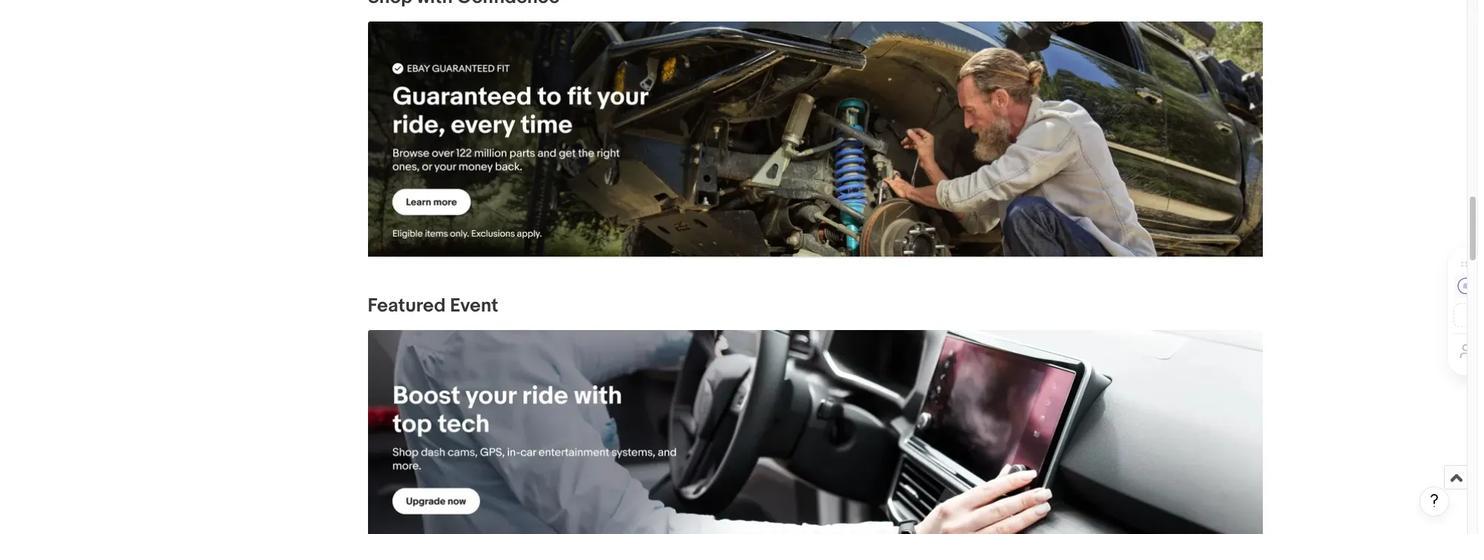 Task type: describe. For each thing, give the bounding box(es) containing it.
help, opens dialogs image
[[1427, 493, 1442, 508]]

guaranteed to fit your ride, every time image
[[368, 22, 1263, 257]]

featured event
[[368, 295, 498, 318]]

event
[[450, 295, 498, 318]]



Task type: vqa. For each thing, say whether or not it's contained in the screenshot.
THE FIND IT ALL ON MY GARAGE
no



Task type: locate. For each thing, give the bounding box(es) containing it.
boost your ride with top tech image
[[368, 330, 1263, 534]]

None text field
[[368, 330, 1263, 534]]

None text field
[[368, 22, 1263, 258]]

featured
[[368, 295, 446, 318]]



